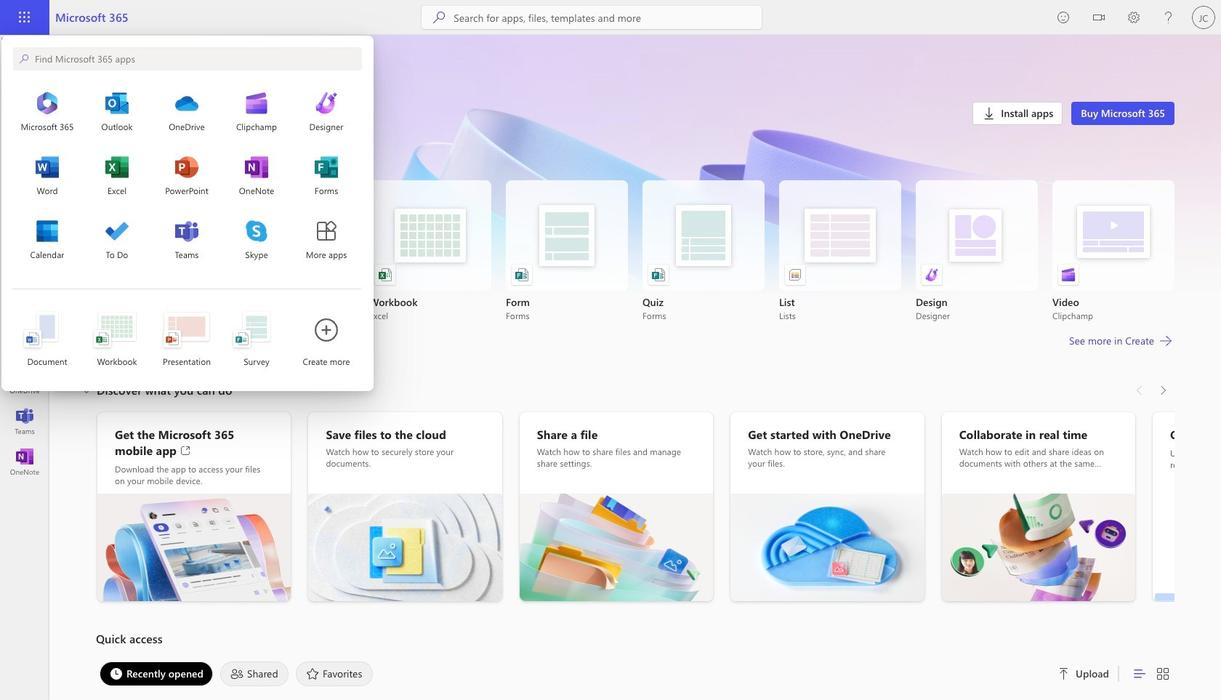 Task type: describe. For each thing, give the bounding box(es) containing it.
shared element
[[220, 662, 289, 686]]

save files to the cloud image
[[309, 494, 502, 601]]

this account doesn't have a microsoft 365 subscription. click to view your benefits. tooltip
[[96, 116, 124, 131]]

designer design image
[[925, 268, 939, 282]]

1 tab from the left
[[96, 662, 217, 686]]

teams image
[[17, 414, 32, 429]]

app launcher opened dialog
[[1, 36, 374, 391]]

get started with onedrive image
[[731, 494, 925, 601]]

excel image
[[17, 252, 32, 266]]

onenote image
[[17, 455, 32, 470]]

jc image
[[1192, 6, 1216, 29]]

get the microsoft 365 mobile app image
[[97, 494, 291, 601]]

apps list
[[12, 82, 361, 274]]

document image
[[36, 311, 59, 343]]

favorites element
[[296, 662, 373, 686]]

my content image
[[17, 129, 32, 144]]

Find Microsoft 365 apps text field
[[35, 47, 362, 69]]



Task type: vqa. For each thing, say whether or not it's contained in the screenshot.
RECENTLY OPENED element
yes



Task type: locate. For each thing, give the bounding box(es) containing it.
forms survey image
[[515, 268, 529, 282]]

clipchamp video image
[[1062, 268, 1076, 282]]

tab
[[96, 662, 217, 686], [217, 662, 292, 686], [292, 662, 377, 686]]

outlook image
[[17, 333, 32, 348]]

3 tab from the left
[[292, 662, 377, 686]]

new quiz image
[[651, 268, 666, 282]]

collaborate in real time image
[[942, 494, 1136, 601]]

banner
[[0, 0, 1222, 38]]

search box. suggestions appear as you type. element
[[13, 47, 362, 71]]

lists list image
[[788, 268, 803, 282]]

application
[[0, 35, 1222, 700]]

create more image
[[315, 318, 338, 342]]

2 tab from the left
[[217, 662, 292, 686]]

home image
[[17, 48, 32, 63]]

create new element
[[96, 148, 1175, 379]]

recently opened element
[[100, 662, 213, 686]]

document image
[[25, 332, 40, 346]]

create list
[[12, 298, 361, 380]]

tab list
[[96, 658, 1041, 690]]

navigation
[[0, 35, 49, 483]]

None search field
[[422, 6, 762, 29]]

next image
[[1156, 379, 1171, 402]]

workbook image
[[97, 311, 137, 343], [95, 332, 110, 346]]

designer design image
[[925, 268, 939, 282]]

survey image
[[242, 311, 271, 343], [235, 332, 249, 346]]

list
[[96, 180, 1175, 321]]

Search box. Suggestions appear as you type. search field
[[454, 6, 762, 29]]

presentation image
[[163, 311, 211, 343], [165, 332, 180, 346]]

share a file image
[[520, 494, 713, 601]]

grow your business image
[[1153, 494, 1222, 601]]

excel workbook image
[[378, 268, 393, 282]]



